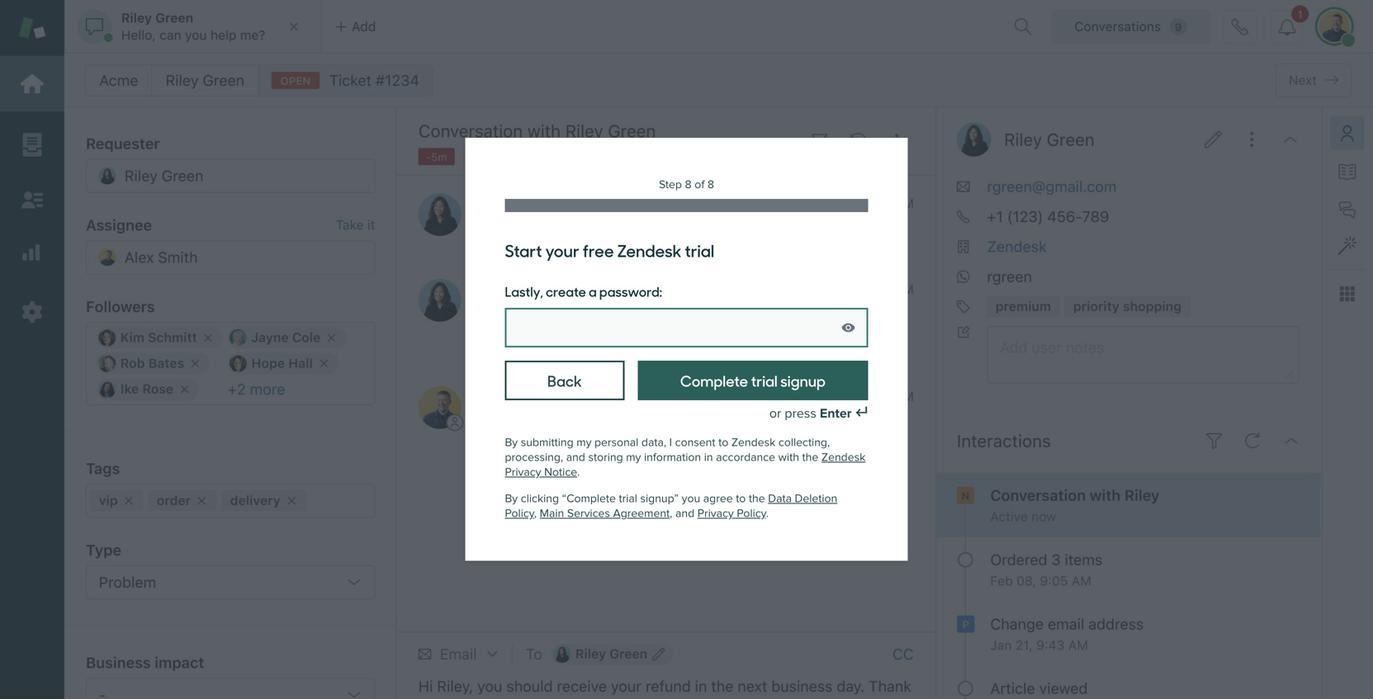 Task type: describe. For each thing, give the bounding box(es) containing it.
show password image
[[842, 321, 855, 335]]

1 vertical spatial the
[[749, 492, 765, 506]]

2 8 from the left
[[708, 178, 714, 192]]

storing
[[588, 451, 623, 465]]

data deletion policy link
[[505, 492, 837, 521]]

deletion
[[795, 492, 837, 506]]

a
[[589, 282, 597, 301]]

data deletion policy
[[505, 492, 837, 521]]

0 vertical spatial .
[[577, 466, 580, 480]]

information
[[644, 451, 701, 465]]

zendesk privacy notice link
[[505, 451, 866, 480]]

2 , from the left
[[670, 507, 672, 521]]

step 8 of 8
[[659, 178, 714, 192]]

by for by submitting my personal data, i consent to zendesk collecting, processing, and storing my information in accordance with the
[[505, 436, 518, 450]]

data
[[768, 492, 792, 506]]

or press enter
[[769, 406, 852, 422]]

1 8 from the left
[[685, 178, 692, 192]]

of
[[695, 178, 705, 192]]

step
[[659, 178, 682, 192]]

1 , from the left
[[534, 507, 537, 521]]

privacy policy link
[[698, 507, 766, 521]]

processing,
[[505, 451, 563, 465]]

signup"
[[640, 492, 679, 506]]

start
[[505, 239, 542, 262]]

zendesk inside zendesk privacy notice
[[821, 451, 866, 465]]

lastly, create a password:
[[505, 282, 662, 301]]

"complete
[[562, 492, 616, 506]]

in
[[704, 451, 713, 465]]

main services agreement link
[[540, 507, 670, 521]]

collecting,
[[779, 436, 830, 450]]

, main services agreement , and privacy policy .
[[534, 507, 769, 521]]

and inside by submitting my personal data, i consent to zendesk collecting, processing, and storing my information in accordance with the
[[566, 451, 585, 465]]

Lastly, create a password: password field
[[505, 308, 868, 348]]

data,
[[642, 436, 666, 450]]

by submitting my personal data, i consent to zendesk collecting, processing, and storing my information in accordance with the
[[505, 436, 830, 465]]

press
[[785, 406, 816, 422]]

main
[[540, 507, 564, 521]]

services
[[567, 507, 610, 521]]

privacy inside zendesk privacy notice
[[505, 466, 541, 480]]

by for by clicking "complete trial signup" you agree to the
[[505, 492, 518, 506]]

zendesk inside by submitting my personal data, i consent to zendesk collecting, processing, and storing my information in accordance with the
[[731, 436, 776, 450]]

lastly,
[[505, 282, 543, 301]]

1 vertical spatial privacy
[[698, 507, 734, 521]]



Task type: vqa. For each thing, say whether or not it's contained in the screenshot.
bottom the 'and'
yes



Task type: locate. For each thing, give the bounding box(es) containing it.
0 vertical spatial by
[[505, 436, 518, 450]]

1 vertical spatial by
[[505, 492, 518, 506]]

2 horizontal spatial trial
[[751, 370, 778, 391]]

0 vertical spatial zendesk
[[617, 239, 682, 262]]

back button
[[505, 361, 624, 401]]

zendesk privacy notice
[[505, 451, 866, 480]]

8 right of at right
[[708, 178, 714, 192]]

signup
[[781, 370, 826, 391]]

2 vertical spatial trial
[[619, 492, 637, 506]]

and
[[566, 451, 585, 465], [675, 507, 695, 521]]

2 horizontal spatial zendesk
[[821, 451, 866, 465]]

clicking
[[521, 492, 559, 506]]

0 horizontal spatial and
[[566, 451, 585, 465]]

to up accordance
[[718, 436, 728, 450]]

0 horizontal spatial to
[[718, 436, 728, 450]]

privacy down the processing,
[[505, 466, 541, 480]]

2 policy from the left
[[737, 507, 766, 521]]

by
[[505, 436, 518, 450], [505, 492, 518, 506]]

privacy down agree
[[698, 507, 734, 521]]

you
[[682, 492, 700, 506]]

the
[[802, 451, 818, 465], [749, 492, 765, 506]]

1 horizontal spatial 8
[[708, 178, 714, 192]]

to up privacy policy link
[[736, 492, 746, 506]]

my up storing
[[577, 436, 592, 450]]

0 vertical spatial the
[[802, 451, 818, 465]]

the left data at the bottom right
[[749, 492, 765, 506]]

zendesk
[[617, 239, 682, 262], [731, 436, 776, 450], [821, 451, 866, 465]]

, down signup"
[[670, 507, 672, 521]]

policy down clicking
[[505, 507, 534, 521]]

policy inside data deletion policy
[[505, 507, 534, 521]]

1 policy from the left
[[505, 507, 534, 521]]

personal
[[595, 436, 639, 450]]

agreement
[[613, 507, 670, 521]]

,
[[534, 507, 537, 521], [670, 507, 672, 521]]

1 horizontal spatial trial
[[685, 239, 714, 262]]

and down you
[[675, 507, 695, 521]]

to for zendesk
[[718, 436, 728, 450]]

1 vertical spatial .
[[766, 507, 769, 521]]

zendesk down collecting,
[[821, 451, 866, 465]]

1 vertical spatial zendesk
[[731, 436, 776, 450]]

0 vertical spatial trial
[[685, 239, 714, 262]]

to for the
[[736, 492, 746, 506]]

0 horizontal spatial my
[[577, 436, 592, 450]]

1 horizontal spatial zendesk
[[731, 436, 776, 450]]

0 vertical spatial privacy
[[505, 466, 541, 480]]

by left clicking
[[505, 492, 518, 506]]

0 horizontal spatial the
[[749, 492, 765, 506]]

complete
[[680, 370, 748, 391]]

0 horizontal spatial 8
[[685, 178, 692, 192]]

complete trial signup
[[680, 370, 826, 391]]

zendesk up accordance
[[731, 436, 776, 450]]

password:
[[599, 282, 662, 301]]

complete trial signup button
[[638, 361, 868, 401]]

create
[[546, 282, 586, 301]]

and up notice
[[566, 451, 585, 465]]

or
[[769, 406, 781, 422]]

the inside by submitting my personal data, i consent to zendesk collecting, processing, and storing my information in accordance with the
[[802, 451, 818, 465]]

1 vertical spatial and
[[675, 507, 695, 521]]

trial up or
[[751, 370, 778, 391]]

2 vertical spatial zendesk
[[821, 451, 866, 465]]

by inside by submitting my personal data, i consent to zendesk collecting, processing, and storing my information in accordance with the
[[505, 436, 518, 450]]

0 vertical spatial to
[[718, 436, 728, 450]]

my down "personal"
[[626, 451, 641, 465]]

start your free zendesk trial
[[505, 239, 714, 262]]

to inside by submitting my personal data, i consent to zendesk collecting, processing, and storing my information in accordance with the
[[718, 436, 728, 450]]

policy
[[505, 507, 534, 521], [737, 507, 766, 521]]

back
[[547, 370, 582, 391]]

privacy
[[505, 466, 541, 480], [698, 507, 734, 521]]

1 horizontal spatial to
[[736, 492, 746, 506]]

1 horizontal spatial ,
[[670, 507, 672, 521]]

, down clicking
[[534, 507, 537, 521]]

2 by from the top
[[505, 492, 518, 506]]

0 horizontal spatial ,
[[534, 507, 537, 521]]

1 horizontal spatial the
[[802, 451, 818, 465]]

1 horizontal spatial my
[[626, 451, 641, 465]]

trial up agreement
[[619, 492, 637, 506]]

1 horizontal spatial privacy
[[698, 507, 734, 521]]

submitting
[[521, 436, 574, 450]]

by up the processing,
[[505, 436, 518, 450]]

0 vertical spatial and
[[566, 451, 585, 465]]

accordance
[[716, 451, 775, 465]]

1 vertical spatial my
[[626, 451, 641, 465]]

trial
[[685, 239, 714, 262], [751, 370, 778, 391], [619, 492, 637, 506]]

8 left of at right
[[685, 178, 692, 192]]

1 vertical spatial to
[[736, 492, 746, 506]]

.
[[577, 466, 580, 480], [766, 507, 769, 521]]

agree
[[703, 492, 733, 506]]

0 horizontal spatial trial
[[619, 492, 637, 506]]

0 horizontal spatial policy
[[505, 507, 534, 521]]

8
[[685, 178, 692, 192], [708, 178, 714, 192]]

1 horizontal spatial .
[[766, 507, 769, 521]]

consent
[[675, 436, 715, 450]]

zendesk up password:
[[617, 239, 682, 262]]

1 vertical spatial trial
[[751, 370, 778, 391]]

. down data at the bottom right
[[766, 507, 769, 521]]

notice
[[544, 466, 577, 480]]

. up "complete
[[577, 466, 580, 480]]

0 horizontal spatial zendesk
[[617, 239, 682, 262]]

1 horizontal spatial policy
[[737, 507, 766, 521]]

i
[[669, 436, 672, 450]]

1 by from the top
[[505, 436, 518, 450]]

your
[[545, 239, 579, 262]]

by clicking "complete trial signup" you agree to the
[[505, 492, 768, 506]]

with
[[778, 451, 799, 465]]

1 horizontal spatial and
[[675, 507, 695, 521]]

trial down of at right
[[685, 239, 714, 262]]

the down collecting,
[[802, 451, 818, 465]]

trial inside button
[[751, 370, 778, 391]]

my
[[577, 436, 592, 450], [626, 451, 641, 465]]

0 vertical spatial my
[[577, 436, 592, 450]]

enter
[[820, 406, 852, 422]]

policy down accordance
[[737, 507, 766, 521]]

0 horizontal spatial .
[[577, 466, 580, 480]]

free
[[583, 239, 614, 262]]

0 horizontal spatial privacy
[[505, 466, 541, 480]]

to
[[718, 436, 728, 450], [736, 492, 746, 506]]



